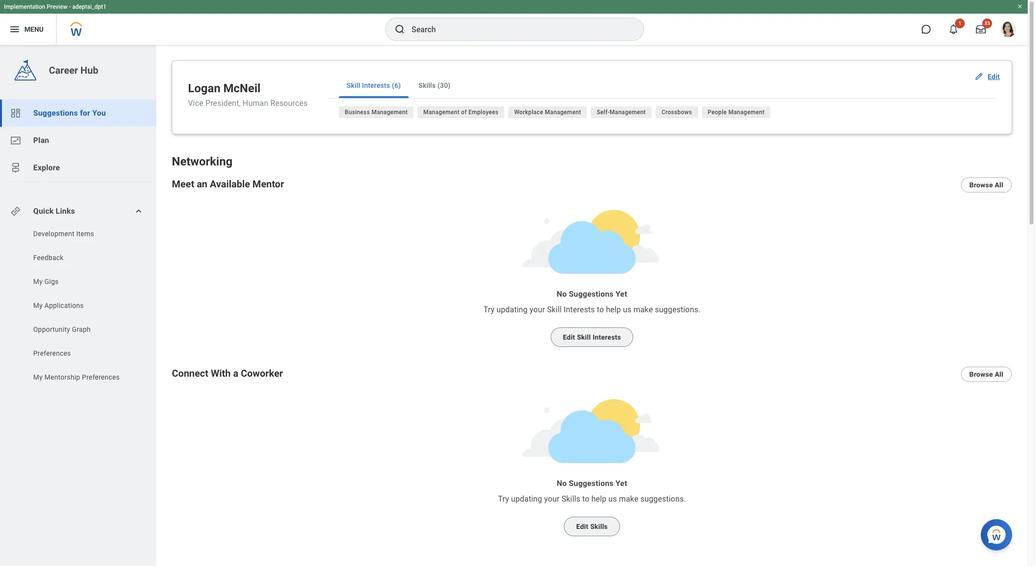 Task type: locate. For each thing, give the bounding box(es) containing it.
suggestions for meet an available mentor
[[569, 290, 614, 299]]

2 my from the top
[[33, 302, 43, 310]]

list containing development items
[[0, 229, 156, 385]]

adeptai_dpt1
[[72, 3, 106, 10]]

management for people management
[[729, 109, 765, 116]]

edit
[[988, 73, 1001, 81], [563, 334, 576, 342], [577, 523, 589, 531]]

edit right edit image
[[988, 73, 1001, 81]]

management
[[372, 109, 408, 116], [424, 109, 460, 116], [545, 109, 581, 116], [610, 109, 646, 116], [729, 109, 765, 116]]

0 vertical spatial browse
[[970, 181, 994, 189]]

2 vertical spatial suggestions
[[569, 479, 614, 489]]

for
[[80, 108, 90, 118]]

my applications
[[33, 302, 84, 310]]

0 vertical spatial updating
[[497, 305, 528, 315]]

0 vertical spatial suggestions.
[[655, 305, 701, 315]]

browse all for meet an available mentor
[[970, 181, 1004, 189]]

vice
[[188, 99, 204, 108]]

0 vertical spatial my
[[33, 278, 43, 286]]

1 vertical spatial all
[[995, 371, 1004, 379]]

plan
[[33, 136, 49, 145]]

0 vertical spatial skill
[[347, 82, 360, 89]]

interests left (6)
[[362, 82, 390, 89]]

browse for connect with a coworker
[[970, 371, 994, 379]]

networking
[[172, 155, 233, 169]]

help
[[606, 305, 621, 315], [592, 495, 607, 504]]

no up try updating your skills to help us make suggestions.
[[557, 479, 567, 489]]

1 browse all link from the top
[[961, 177, 1013, 193]]

hub
[[81, 64, 98, 76]]

dashboard image
[[10, 107, 21, 119]]

0 vertical spatial list
[[0, 100, 156, 182]]

edit down try updating your skills to help us make suggestions.
[[577, 523, 589, 531]]

2 vertical spatial skills
[[591, 523, 608, 531]]

try
[[484, 305, 495, 315], [498, 495, 509, 504]]

suggestions up try updating your skills to help us make suggestions.
[[569, 479, 614, 489]]

edit down try updating your skill interests to help us make suggestions.
[[563, 334, 576, 342]]

my down my gigs
[[33, 302, 43, 310]]

1 vertical spatial preferences
[[82, 374, 120, 382]]

1 no from the top
[[557, 290, 567, 299]]

suggestions up try updating your skill interests to help us make suggestions.
[[569, 290, 614, 299]]

0 vertical spatial help
[[606, 305, 621, 315]]

suggestions.
[[655, 305, 701, 315], [641, 495, 686, 504]]

edit skills
[[577, 523, 608, 531]]

browse all
[[970, 181, 1004, 189], [970, 371, 1004, 379]]

0 horizontal spatial skill
[[347, 82, 360, 89]]

onboarding home image
[[10, 135, 21, 147]]

2 list from the top
[[0, 229, 156, 385]]

2 vertical spatial my
[[33, 374, 43, 382]]

0 vertical spatial try
[[484, 305, 495, 315]]

0 horizontal spatial skills
[[419, 82, 436, 89]]

tab list containing skill interests (6)
[[327, 73, 997, 99]]

suggestions left the for on the left of page
[[33, 108, 78, 118]]

list
[[0, 100, 156, 182], [0, 229, 156, 385]]

1 vertical spatial try
[[498, 495, 509, 504]]

my
[[33, 278, 43, 286], [33, 302, 43, 310], [33, 374, 43, 382]]

us up the edit skill interests button
[[623, 305, 632, 315]]

search image
[[394, 23, 406, 35]]

my mentorship preferences link
[[32, 373, 133, 383]]

2 no from the top
[[557, 479, 567, 489]]

yet
[[616, 290, 628, 299], [616, 479, 628, 489]]

logan mcneil vice president, human resources
[[188, 82, 308, 108]]

edit for mentor
[[563, 334, 576, 342]]

yet up try updating your skills to help us make suggestions.
[[616, 479, 628, 489]]

0 horizontal spatial try
[[484, 305, 495, 315]]

1 my from the top
[[33, 278, 43, 286]]

resources
[[271, 99, 308, 108]]

1 vertical spatial skills
[[562, 495, 581, 504]]

1 horizontal spatial us
[[623, 305, 632, 315]]

preview
[[47, 3, 68, 10]]

1 horizontal spatial skills
[[562, 495, 581, 504]]

2 vertical spatial edit
[[577, 523, 589, 531]]

workplace management
[[515, 109, 581, 116]]

preferences down "opportunity"
[[33, 350, 71, 358]]

interests down try updating your skill interests to help us make suggestions.
[[593, 334, 621, 342]]

1 horizontal spatial skill
[[547, 305, 562, 315]]

inbox large image
[[977, 24, 986, 34]]

to up the edit skill interests button
[[597, 305, 604, 315]]

business
[[345, 109, 370, 116]]

skill down try updating your skill interests to help us make suggestions.
[[577, 334, 591, 342]]

2 horizontal spatial skill
[[577, 334, 591, 342]]

1 list from the top
[[0, 100, 156, 182]]

interests
[[362, 82, 390, 89], [564, 305, 595, 315], [593, 334, 621, 342]]

timeline milestone image
[[10, 162, 21, 174]]

make
[[634, 305, 653, 315], [619, 495, 639, 504]]

1 vertical spatial browse all link
[[961, 367, 1013, 383]]

0 vertical spatial no suggestions yet
[[557, 290, 628, 299]]

my left gigs
[[33, 278, 43, 286]]

tab list
[[327, 73, 997, 99]]

skill up the edit skill interests button
[[547, 305, 562, 315]]

your
[[530, 305, 545, 315], [545, 495, 560, 504]]

0 vertical spatial browse all link
[[961, 177, 1013, 193]]

2 horizontal spatial skills
[[591, 523, 608, 531]]

interests up the edit skill interests button
[[564, 305, 595, 315]]

2 browse from the top
[[970, 371, 994, 379]]

my left mentorship
[[33, 374, 43, 382]]

1 vertical spatial suggestions
[[569, 290, 614, 299]]

skill up business
[[347, 82, 360, 89]]

suggestions
[[33, 108, 78, 118], [569, 290, 614, 299], [569, 479, 614, 489]]

2 vertical spatial interests
[[593, 334, 621, 342]]

my gigs
[[33, 278, 59, 286]]

4 management from the left
[[610, 109, 646, 116]]

suggestions for you link
[[0, 100, 156, 127]]

development items
[[33, 230, 94, 238]]

browse all link
[[961, 177, 1013, 193], [961, 367, 1013, 383]]

updating
[[497, 305, 528, 315], [511, 495, 543, 504]]

1 browse all from the top
[[970, 181, 1004, 189]]

development items link
[[32, 229, 133, 239]]

1 vertical spatial yet
[[616, 479, 628, 489]]

my for my applications
[[33, 302, 43, 310]]

no for mentor
[[557, 290, 567, 299]]

1 horizontal spatial try
[[498, 495, 509, 504]]

1 vertical spatial no
[[557, 479, 567, 489]]

1 vertical spatial edit
[[563, 334, 576, 342]]

1 vertical spatial your
[[545, 495, 560, 504]]

suggestions for connect with a coworker
[[569, 479, 614, 489]]

1 vertical spatial updating
[[511, 495, 543, 504]]

all for connect with a coworker
[[995, 371, 1004, 379]]

feedback
[[33, 254, 64, 262]]

1 browse from the top
[[970, 181, 994, 189]]

skills left (30)
[[419, 82, 436, 89]]

us
[[623, 305, 632, 315], [609, 495, 617, 504]]

explore link
[[0, 154, 156, 182]]

1 vertical spatial to
[[583, 495, 590, 504]]

no
[[557, 290, 567, 299], [557, 479, 567, 489]]

2 browse all from the top
[[970, 371, 1004, 379]]

justify image
[[9, 23, 21, 35]]

skills up edit skills
[[562, 495, 581, 504]]

2 all from the top
[[995, 371, 1004, 379]]

1 horizontal spatial edit
[[577, 523, 589, 531]]

0 vertical spatial edit
[[988, 73, 1001, 81]]

0 vertical spatial yet
[[616, 290, 628, 299]]

0 vertical spatial no
[[557, 290, 567, 299]]

0 vertical spatial all
[[995, 181, 1004, 189]]

browse
[[970, 181, 994, 189], [970, 371, 994, 379]]

no suggestions yet up try updating your skills to help us make suggestions.
[[557, 479, 628, 489]]

try for meet an available mentor
[[484, 305, 495, 315]]

1 vertical spatial browse all
[[970, 371, 1004, 379]]

2 browse all link from the top
[[961, 367, 1013, 383]]

1 vertical spatial list
[[0, 229, 156, 385]]

yet up try updating your skill interests to help us make suggestions.
[[616, 290, 628, 299]]

1 no suggestions yet from the top
[[557, 290, 628, 299]]

0 vertical spatial interests
[[362, 82, 390, 89]]

edit inside 'button'
[[577, 523, 589, 531]]

menu button
[[0, 14, 56, 45]]

3 my from the top
[[33, 374, 43, 382]]

management of employees
[[424, 109, 499, 116]]

self-management
[[597, 109, 646, 116]]

my gigs link
[[32, 277, 133, 287]]

no up try updating your skill interests to help us make suggestions.
[[557, 290, 567, 299]]

2 yet from the top
[[616, 479, 628, 489]]

to up edit skills
[[583, 495, 590, 504]]

us up edit skills 'button'
[[609, 495, 617, 504]]

1 vertical spatial no suggestions yet
[[557, 479, 628, 489]]

preferences down preferences link
[[82, 374, 120, 382]]

5 management from the left
[[729, 109, 765, 116]]

0 vertical spatial browse all
[[970, 181, 1004, 189]]

meet
[[172, 178, 194, 190]]

quick links
[[33, 207, 75, 216]]

skills down try updating your skills to help us make suggestions.
[[591, 523, 608, 531]]

0 vertical spatial skills
[[419, 82, 436, 89]]

1 vertical spatial skill
[[547, 305, 562, 315]]

mentor
[[253, 178, 284, 190]]

1 vertical spatial browse
[[970, 371, 994, 379]]

1 management from the left
[[372, 109, 408, 116]]

menu banner
[[0, 0, 1028, 45]]

1 vertical spatial us
[[609, 495, 617, 504]]

updating for meet an available mentor
[[497, 305, 528, 315]]

2 no suggestions yet from the top
[[557, 479, 628, 489]]

1 vertical spatial my
[[33, 302, 43, 310]]

0 horizontal spatial to
[[583, 495, 590, 504]]

1 all from the top
[[995, 181, 1004, 189]]

skills inside button
[[419, 82, 436, 89]]

feedback link
[[32, 253, 133, 263]]

help up edit skills
[[592, 495, 607, 504]]

Search Workday  search field
[[412, 19, 624, 40]]

preferences
[[33, 350, 71, 358], [82, 374, 120, 382]]

help up the edit skill interests button
[[606, 305, 621, 315]]

development
[[33, 230, 74, 238]]

no for coworker
[[557, 479, 567, 489]]

skill inside button
[[347, 82, 360, 89]]

0 vertical spatial us
[[623, 305, 632, 315]]

no suggestions yet for connect with a coworker
[[557, 479, 628, 489]]

all
[[995, 181, 1004, 189], [995, 371, 1004, 379]]

33 button
[[971, 19, 993, 40]]

1 yet from the top
[[616, 290, 628, 299]]

edit for coworker
[[577, 523, 589, 531]]

33
[[985, 21, 991, 26]]

1 horizontal spatial to
[[597, 305, 604, 315]]

0 horizontal spatial preferences
[[33, 350, 71, 358]]

no suggestions yet up try updating your skill interests to help us make suggestions.
[[557, 290, 628, 299]]

opportunity graph link
[[32, 325, 133, 335]]

implementation preview -   adeptai_dpt1
[[4, 3, 106, 10]]

0 horizontal spatial edit
[[563, 334, 576, 342]]

2 vertical spatial skill
[[577, 334, 591, 342]]

3 management from the left
[[545, 109, 581, 116]]

close environment banner image
[[1018, 3, 1024, 9]]

skill
[[347, 82, 360, 89], [547, 305, 562, 315], [577, 334, 591, 342]]

gigs
[[44, 278, 59, 286]]

implementation
[[4, 3, 45, 10]]

1 vertical spatial suggestions.
[[641, 495, 686, 504]]

0 vertical spatial your
[[530, 305, 545, 315]]

a
[[233, 368, 239, 380]]



Task type: describe. For each thing, give the bounding box(es) containing it.
people management
[[708, 109, 765, 116]]

all for meet an available mentor
[[995, 181, 1004, 189]]

yet for connect with a coworker
[[616, 479, 628, 489]]

opportunity graph
[[33, 326, 91, 334]]

employees
[[469, 109, 499, 116]]

connect
[[172, 368, 209, 380]]

yet for meet an available mentor
[[616, 290, 628, 299]]

quick
[[33, 207, 54, 216]]

coworker
[[241, 368, 283, 380]]

self-
[[597, 109, 610, 116]]

2 horizontal spatial edit
[[988, 73, 1001, 81]]

your for meet an available mentor
[[530, 305, 545, 315]]

interests inside button
[[593, 334, 621, 342]]

2 management from the left
[[424, 109, 460, 116]]

1 vertical spatial interests
[[564, 305, 595, 315]]

items
[[76, 230, 94, 238]]

my mentorship preferences
[[33, 374, 120, 382]]

0 vertical spatial suggestions
[[33, 108, 78, 118]]

career hub
[[49, 64, 98, 76]]

career
[[49, 64, 78, 76]]

1 vertical spatial make
[[619, 495, 639, 504]]

menu
[[24, 25, 44, 33]]

connect with a coworker
[[172, 368, 283, 380]]

explore
[[33, 163, 60, 172]]

0 horizontal spatial us
[[609, 495, 617, 504]]

skill inside button
[[577, 334, 591, 342]]

logan
[[188, 82, 221, 95]]

human
[[243, 99, 269, 108]]

my for my mentorship preferences
[[33, 374, 43, 382]]

try updating your skills to help us make suggestions.
[[498, 495, 686, 504]]

management for self-management
[[610, 109, 646, 116]]

0 vertical spatial preferences
[[33, 350, 71, 358]]

president,
[[206, 99, 241, 108]]

profile logan mcneil image
[[1001, 21, 1017, 39]]

no suggestions yet for meet an available mentor
[[557, 290, 628, 299]]

1
[[959, 21, 962, 26]]

skills inside 'button'
[[591, 523, 608, 531]]

browse for meet an available mentor
[[970, 181, 994, 189]]

browse all link for connect with a coworker
[[961, 367, 1013, 383]]

1 horizontal spatial preferences
[[82, 374, 120, 382]]

edit image
[[975, 72, 984, 82]]

browse all for connect with a coworker
[[970, 371, 1004, 379]]

1 vertical spatial help
[[592, 495, 607, 504]]

edit skills button
[[564, 517, 620, 537]]

meet an available mentor
[[172, 178, 284, 190]]

my applications link
[[32, 301, 133, 311]]

an
[[197, 178, 208, 190]]

your for connect with a coworker
[[545, 495, 560, 504]]

edit skill interests
[[563, 334, 621, 342]]

people
[[708, 109, 727, 116]]

skills (30) button
[[411, 73, 459, 98]]

with
[[211, 368, 231, 380]]

1 button
[[943, 19, 965, 40]]

workplace
[[515, 109, 544, 116]]

management for workplace management
[[545, 109, 581, 116]]

interests inside button
[[362, 82, 390, 89]]

try updating your skill interests to help us make suggestions.
[[484, 305, 701, 315]]

crossbows
[[662, 109, 693, 116]]

mentorship
[[44, 374, 80, 382]]

available
[[210, 178, 250, 190]]

suggestions for you
[[33, 108, 106, 118]]

quick links element
[[10, 202, 149, 221]]

applications
[[44, 302, 84, 310]]

business management
[[345, 109, 408, 116]]

try for connect with a coworker
[[498, 495, 509, 504]]

(6)
[[392, 82, 401, 89]]

link image
[[10, 206, 21, 217]]

skill interests (6) button
[[339, 73, 409, 98]]

chevron up small image
[[134, 207, 144, 216]]

mcneil
[[224, 82, 261, 95]]

updating for connect with a coworker
[[511, 495, 543, 504]]

of
[[461, 109, 467, 116]]

notifications large image
[[949, 24, 959, 34]]

graph
[[72, 326, 91, 334]]

skill interests (6)
[[347, 82, 401, 89]]

management for business management
[[372, 109, 408, 116]]

0 vertical spatial to
[[597, 305, 604, 315]]

-
[[69, 3, 71, 10]]

list containing suggestions for you
[[0, 100, 156, 182]]

(30)
[[438, 82, 451, 89]]

edit skill interests button
[[551, 328, 634, 347]]

links
[[56, 207, 75, 216]]

my for my gigs
[[33, 278, 43, 286]]

preferences link
[[32, 349, 133, 359]]

skills (30)
[[419, 82, 451, 89]]

edit button
[[971, 67, 1006, 86]]

opportunity
[[33, 326, 70, 334]]

0 vertical spatial make
[[634, 305, 653, 315]]

you
[[92, 108, 106, 118]]

plan link
[[0, 127, 156, 154]]

browse all link for meet an available mentor
[[961, 177, 1013, 193]]



Task type: vqa. For each thing, say whether or not it's contained in the screenshot.
CAREER HUB
yes



